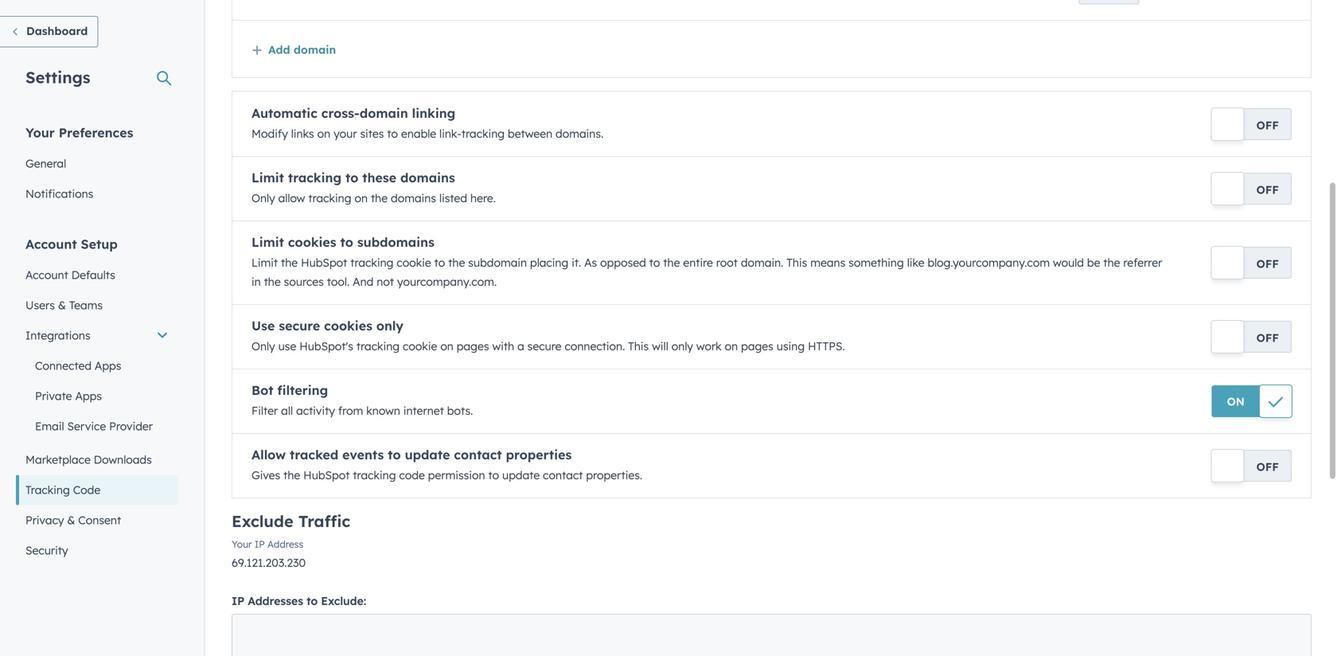Task type: describe. For each thing, give the bounding box(es) containing it.
activity
[[296, 404, 335, 418]]

account defaults link
[[16, 260, 178, 290]]

connected
[[35, 359, 92, 373]]

to left exclude:
[[307, 594, 318, 608]]

opposed
[[601, 256, 647, 270]]

automatic cross-domain linking modify links on your sites to enable link-tracking between domains.
[[252, 105, 604, 141]]

using
[[777, 339, 805, 353]]

0 vertical spatial secure
[[279, 318, 320, 334]]

apps for connected apps
[[95, 359, 121, 373]]

it.
[[572, 256, 582, 270]]

gives
[[252, 468, 280, 482]]

automatic
[[252, 105, 318, 121]]

on left with
[[441, 339, 454, 353]]

traffic
[[299, 511, 351, 531]]

hubspot inside limit cookies to subdomains limit the hubspot tracking cookie to the subdomain placing it. as opposed to the entire root domain. this means something like blog.yourcompany.com would be the referrer in the sources tool. and not yourcompany.com.
[[301, 256, 347, 270]]

limit cookies to subdomains limit the hubspot tracking cookie to the subdomain placing it. as opposed to the entire root domain. this means something like blog.yourcompany.com would be the referrer in the sources tool. and not yourcompany.com.
[[252, 234, 1163, 289]]

1 vertical spatial secure
[[528, 339, 562, 353]]

domains.
[[556, 127, 604, 141]]

subdomains
[[357, 234, 435, 250]]

link-
[[440, 127, 462, 141]]

private
[[35, 389, 72, 403]]

the right be
[[1104, 256, 1121, 270]]

enable
[[401, 127, 436, 141]]

email
[[35, 419, 64, 433]]

connected apps link
[[16, 351, 178, 381]]

provider
[[109, 419, 153, 433]]

privacy
[[25, 513, 64, 527]]

1 vertical spatial domains
[[391, 191, 436, 205]]

1 vertical spatial update
[[503, 468, 540, 482]]

email service provider link
[[16, 411, 178, 442]]

account setup element
[[16, 235, 178, 566]]

the up yourcompany.com.
[[449, 256, 465, 270]]

users
[[25, 298, 55, 312]]

account for account setup
[[25, 236, 77, 252]]

users & teams link
[[16, 290, 178, 321]]

address
[[268, 538, 304, 550]]

properties
[[506, 447, 572, 463]]

in
[[252, 275, 261, 289]]

listed
[[440, 191, 468, 205]]

will
[[652, 339, 669, 353]]

add domain
[[268, 43, 336, 57]]

ip inside exclude traffic your ip address 69.121.203.230
[[255, 538, 265, 550]]

security link
[[16, 536, 178, 566]]

general
[[25, 156, 66, 170]]

limit tracking to these domains only allow tracking on the domains listed here.
[[252, 170, 496, 205]]

notifications
[[25, 187, 93, 201]]

connection.
[[565, 339, 625, 353]]

on inside automatic cross-domain linking modify links on your sites to enable link-tracking between domains.
[[317, 127, 331, 141]]

limit for limit cookies to subdomains
[[252, 234, 284, 250]]

tracking inside automatic cross-domain linking modify links on your sites to enable link-tracking between domains.
[[462, 127, 505, 141]]

work
[[697, 339, 722, 353]]

on inside limit tracking to these domains only allow tracking on the domains listed here.
[[355, 191, 368, 205]]

private apps link
[[16, 381, 178, 411]]

only inside use secure cookies only only use hubspot's tracking cookie on pages with a secure connection. this will only work on pages using https.
[[252, 339, 275, 353]]

code
[[399, 468, 425, 482]]

0 horizontal spatial only
[[377, 318, 404, 334]]

1 horizontal spatial contact
[[543, 468, 583, 482]]

cookie for only
[[403, 339, 438, 353]]

placing
[[530, 256, 569, 270]]

the inside allow tracked events to update contact properties gives the hubspot tracking code permission to update contact properties.
[[284, 468, 300, 482]]

limit for limit tracking to these domains
[[252, 170, 284, 186]]

bots.
[[447, 404, 473, 418]]

exclude traffic your ip address 69.121.203.230
[[232, 511, 351, 570]]

on
[[1228, 395, 1246, 409]]

exclude
[[232, 511, 294, 531]]

the left entire
[[664, 256, 680, 270]]

properties.
[[586, 468, 643, 482]]

modify
[[252, 127, 288, 141]]

your inside exclude traffic your ip address 69.121.203.230
[[232, 538, 252, 550]]

0 vertical spatial your
[[25, 125, 55, 141]]

sources
[[284, 275, 324, 289]]

1 horizontal spatial only
[[672, 339, 694, 353]]

tracking code
[[25, 483, 101, 497]]

to right opposed at the top
[[650, 256, 660, 270]]

between
[[508, 127, 553, 141]]

something
[[849, 256, 904, 270]]

account defaults
[[25, 268, 115, 282]]

off for limit cookies to subdomains
[[1257, 257, 1280, 271]]

marketplace
[[25, 453, 91, 467]]

like
[[908, 256, 925, 270]]

teams
[[69, 298, 103, 312]]

add domain button
[[252, 43, 336, 57]]

bot filtering filter all activity from known internet bots.
[[252, 382, 473, 418]]

use
[[278, 339, 297, 353]]

integrations button
[[16, 321, 178, 351]]

preferences
[[59, 125, 133, 141]]

links
[[291, 127, 314, 141]]

service
[[67, 419, 106, 433]]

ip addresses to exclude:
[[232, 594, 366, 608]]

general link
[[16, 149, 178, 179]]

yourcompany.com.
[[397, 275, 497, 289]]

from
[[338, 404, 363, 418]]

security
[[25, 544, 68, 557]]

domain inside automatic cross-domain linking modify links on your sites to enable link-tracking between domains.
[[360, 105, 408, 121]]

setup
[[81, 236, 118, 252]]

2 pages from the left
[[741, 339, 774, 353]]

& for privacy
[[67, 513, 75, 527]]

code
[[73, 483, 101, 497]]

tracking inside allow tracked events to update contact properties gives the hubspot tracking code permission to update contact properties.
[[353, 468, 396, 482]]



Task type: locate. For each thing, give the bounding box(es) containing it.
0 vertical spatial hubspot
[[301, 256, 347, 270]]

sites
[[360, 127, 384, 141]]

tracking right the hubspot's
[[357, 339, 400, 353]]

to up yourcompany.com.
[[435, 256, 445, 270]]

1 horizontal spatial ip
[[255, 538, 265, 550]]

cross-
[[322, 105, 360, 121]]

0 vertical spatial only
[[252, 191, 275, 205]]

marketplace downloads
[[25, 453, 152, 467]]

secure right a
[[528, 339, 562, 353]]

this
[[787, 256, 808, 270], [628, 339, 649, 353]]

0 horizontal spatial contact
[[454, 447, 502, 463]]

to right sites at left top
[[387, 127, 398, 141]]

1 vertical spatial ip
[[232, 594, 245, 608]]

0 vertical spatial apps
[[95, 359, 121, 373]]

1 vertical spatial your
[[232, 538, 252, 550]]

this left will
[[628, 339, 649, 353]]

0 vertical spatial ip
[[255, 538, 265, 550]]

linking
[[412, 105, 456, 121]]

hubspot
[[301, 256, 347, 270], [304, 468, 350, 482]]

1 vertical spatial &
[[67, 513, 75, 527]]

off for automatic cross-domain linking
[[1257, 118, 1280, 132]]

1 off from the top
[[1257, 118, 1280, 132]]

not
[[377, 275, 394, 289]]

to up code
[[388, 447, 401, 463]]

1 horizontal spatial this
[[787, 256, 808, 270]]

1 account from the top
[[25, 236, 77, 252]]

downloads
[[94, 453, 152, 467]]

& right users
[[58, 298, 66, 312]]

account up users
[[25, 268, 68, 282]]

tool.
[[327, 275, 350, 289]]

cookie for subdomains
[[397, 256, 431, 270]]

off for use secure cookies only
[[1257, 331, 1280, 345]]

https.
[[808, 339, 845, 353]]

domains down these
[[391, 191, 436, 205]]

1 pages from the left
[[457, 339, 489, 353]]

addresses
[[248, 594, 303, 608]]

domain.
[[741, 256, 784, 270]]

1 vertical spatial contact
[[543, 468, 583, 482]]

hubspot's
[[300, 339, 354, 353]]

with
[[493, 339, 515, 353]]

exclude:
[[321, 594, 366, 608]]

be
[[1088, 256, 1101, 270]]

this left means at top
[[787, 256, 808, 270]]

the up sources
[[281, 256, 298, 270]]

private apps
[[35, 389, 102, 403]]

these
[[363, 170, 397, 186]]

pages left using
[[741, 339, 774, 353]]

0 horizontal spatial pages
[[457, 339, 489, 353]]

secure
[[279, 318, 320, 334], [528, 339, 562, 353]]

apps
[[95, 359, 121, 373], [75, 389, 102, 403]]

the right in
[[264, 275, 281, 289]]

cookie up internet
[[403, 339, 438, 353]]

0 horizontal spatial your
[[25, 125, 55, 141]]

1 vertical spatial account
[[25, 268, 68, 282]]

use
[[252, 318, 275, 334]]

allow tracked events to update contact properties gives the hubspot tracking code permission to update contact properties.
[[252, 447, 643, 482]]

referrer
[[1124, 256, 1163, 270]]

account
[[25, 236, 77, 252], [25, 268, 68, 282]]

tracking code link
[[16, 475, 178, 505]]

&
[[58, 298, 66, 312], [67, 513, 75, 527]]

only inside limit tracking to these domains only allow tracking on the domains listed here.
[[252, 191, 275, 205]]

limit inside limit tracking to these domains only allow tracking on the domains listed here.
[[252, 170, 284, 186]]

to inside automatic cross-domain linking modify links on your sites to enable link-tracking between domains.
[[387, 127, 398, 141]]

your preferences element
[[16, 124, 178, 209]]

tracked
[[290, 447, 339, 463]]

hubspot up "tool."
[[301, 256, 347, 270]]

only down use
[[252, 339, 275, 353]]

contact
[[454, 447, 502, 463], [543, 468, 583, 482]]

0 horizontal spatial update
[[405, 447, 450, 463]]

contact up permission on the bottom left of the page
[[454, 447, 502, 463]]

& for users
[[58, 298, 66, 312]]

tracking up and
[[351, 256, 394, 270]]

domains up listed
[[401, 170, 455, 186]]

cookie
[[397, 256, 431, 270], [403, 339, 438, 353]]

1 vertical spatial only
[[252, 339, 275, 353]]

& right privacy
[[67, 513, 75, 527]]

allow
[[252, 447, 286, 463]]

2 only from the top
[[252, 339, 275, 353]]

only
[[252, 191, 275, 205], [252, 339, 275, 353]]

privacy & consent
[[25, 513, 121, 527]]

0 vertical spatial cookie
[[397, 256, 431, 270]]

0 vertical spatial domains
[[401, 170, 455, 186]]

means
[[811, 256, 846, 270]]

account for account defaults
[[25, 268, 68, 282]]

only down not
[[377, 318, 404, 334]]

notifications link
[[16, 179, 178, 209]]

filtering
[[277, 382, 328, 398]]

cookies
[[288, 234, 337, 250], [324, 318, 373, 334]]

tracking left between
[[462, 127, 505, 141]]

domain up sites at left top
[[360, 105, 408, 121]]

events
[[343, 447, 384, 463]]

0 horizontal spatial secure
[[279, 318, 320, 334]]

1 vertical spatial only
[[672, 339, 694, 353]]

0 vertical spatial contact
[[454, 447, 502, 463]]

the right gives
[[284, 468, 300, 482]]

domain right add
[[294, 43, 336, 57]]

your
[[25, 125, 55, 141], [232, 538, 252, 550]]

your up general
[[25, 125, 55, 141]]

cookie inside use secure cookies only only use hubspot's tracking cookie on pages with a secure connection. this will only work on pages using https.
[[403, 339, 438, 353]]

tracking down events
[[353, 468, 396, 482]]

internet
[[404, 404, 444, 418]]

1 horizontal spatial pages
[[741, 339, 774, 353]]

cookies up sources
[[288, 234, 337, 250]]

on right links
[[317, 127, 331, 141]]

this inside limit cookies to subdomains limit the hubspot tracking cookie to the subdomain placing it. as opposed to the entire root domain. this means something like blog.yourcompany.com would be the referrer in the sources tool. and not yourcompany.com.
[[787, 256, 808, 270]]

1 vertical spatial apps
[[75, 389, 102, 403]]

2 account from the top
[[25, 268, 68, 282]]

on down these
[[355, 191, 368, 205]]

pages left with
[[457, 339, 489, 353]]

your preferences
[[25, 125, 133, 141]]

2 off from the top
[[1257, 183, 1280, 197]]

0 vertical spatial only
[[377, 318, 404, 334]]

your
[[334, 127, 357, 141]]

the inside limit tracking to these domains only allow tracking on the domains listed here.
[[371, 191, 388, 205]]

tracking
[[25, 483, 70, 497]]

apps for private apps
[[75, 389, 102, 403]]

secure up use
[[279, 318, 320, 334]]

1 horizontal spatial update
[[503, 468, 540, 482]]

contact down properties
[[543, 468, 583, 482]]

update up code
[[405, 447, 450, 463]]

0 horizontal spatial &
[[58, 298, 66, 312]]

tracking
[[462, 127, 505, 141], [288, 170, 342, 186], [308, 191, 352, 205], [351, 256, 394, 270], [357, 339, 400, 353], [353, 468, 396, 482]]

connected apps
[[35, 359, 121, 373]]

email service provider
[[35, 419, 153, 433]]

to
[[387, 127, 398, 141], [346, 170, 359, 186], [340, 234, 354, 250], [435, 256, 445, 270], [650, 256, 660, 270], [388, 447, 401, 463], [489, 468, 499, 482], [307, 594, 318, 608]]

on right work
[[725, 339, 738, 353]]

3 off from the top
[[1257, 257, 1280, 271]]

0 vertical spatial &
[[58, 298, 66, 312]]

filter
[[252, 404, 278, 418]]

cookies up the hubspot's
[[324, 318, 373, 334]]

0 horizontal spatial ip
[[232, 594, 245, 608]]

0 vertical spatial domain
[[294, 43, 336, 57]]

the down these
[[371, 191, 388, 205]]

1 horizontal spatial your
[[232, 538, 252, 550]]

cookie down subdomains
[[397, 256, 431, 270]]

and
[[353, 275, 374, 289]]

add
[[268, 43, 290, 57]]

0 vertical spatial account
[[25, 236, 77, 252]]

apps up 'service'
[[75, 389, 102, 403]]

consent
[[78, 513, 121, 527]]

to right permission on the bottom left of the page
[[489, 468, 499, 482]]

to inside limit tracking to these domains only allow tracking on the domains listed here.
[[346, 170, 359, 186]]

0 vertical spatial cookies
[[288, 234, 337, 250]]

here.
[[471, 191, 496, 205]]

tracking inside limit cookies to subdomains limit the hubspot tracking cookie to the subdomain placing it. as opposed to the entire root domain. this means something like blog.yourcompany.com would be the referrer in the sources tool. and not yourcompany.com.
[[351, 256, 394, 270]]

1 vertical spatial limit
[[252, 234, 284, 250]]

account setup
[[25, 236, 118, 252]]

ip up 69.121.203.230
[[255, 538, 265, 550]]

2 limit from the top
[[252, 234, 284, 250]]

root
[[717, 256, 738, 270]]

1 horizontal spatial secure
[[528, 339, 562, 353]]

would
[[1054, 256, 1085, 270]]

your down exclude in the bottom left of the page
[[232, 538, 252, 550]]

2 vertical spatial limit
[[252, 256, 278, 270]]

cookie inside limit cookies to subdomains limit the hubspot tracking cookie to the subdomain placing it. as opposed to the entire root domain. this means something like blog.yourcompany.com would be the referrer in the sources tool. and not yourcompany.com.
[[397, 256, 431, 270]]

1 limit from the top
[[252, 170, 284, 186]]

cookies inside use secure cookies only only use hubspot's tracking cookie on pages with a secure connection. this will only work on pages using https.
[[324, 318, 373, 334]]

1 horizontal spatial domain
[[360, 105, 408, 121]]

4 off from the top
[[1257, 331, 1280, 345]]

cookies inside limit cookies to subdomains limit the hubspot tracking cookie to the subdomain placing it. as opposed to the entire root domain. this means something like blog.yourcompany.com would be the referrer in the sources tool. and not yourcompany.com.
[[288, 234, 337, 250]]

off for limit tracking to these domains
[[1257, 183, 1280, 197]]

dashboard link
[[0, 16, 98, 47]]

hubspot inside allow tracked events to update contact properties gives the hubspot tracking code permission to update contact properties.
[[304, 468, 350, 482]]

to left these
[[346, 170, 359, 186]]

0 horizontal spatial this
[[628, 339, 649, 353]]

known
[[367, 404, 401, 418]]

69.121.203.230
[[232, 556, 306, 570]]

3 limit from the top
[[252, 256, 278, 270]]

ip left addresses
[[232, 594, 245, 608]]

only left allow
[[252, 191, 275, 205]]

0 vertical spatial this
[[787, 256, 808, 270]]

permission
[[428, 468, 485, 482]]

defaults
[[71, 268, 115, 282]]

tracking right allow
[[308, 191, 352, 205]]

subdomain
[[468, 256, 527, 270]]

update down properties
[[503, 468, 540, 482]]

1 vertical spatial cookies
[[324, 318, 373, 334]]

to up "tool."
[[340, 234, 354, 250]]

1 only from the top
[[252, 191, 275, 205]]

a
[[518, 339, 525, 353]]

1 horizontal spatial &
[[67, 513, 75, 527]]

users & teams
[[25, 298, 103, 312]]

hubspot down tracked
[[304, 468, 350, 482]]

only right will
[[672, 339, 694, 353]]

0 vertical spatial limit
[[252, 170, 284, 186]]

apps down integrations dropdown button
[[95, 359, 121, 373]]

marketplace downloads link
[[16, 445, 178, 475]]

all
[[281, 404, 293, 418]]

entire
[[684, 256, 713, 270]]

tracking inside use secure cookies only only use hubspot's tracking cookie on pages with a secure connection. this will only work on pages using https.
[[357, 339, 400, 353]]

bot
[[252, 382, 274, 398]]

blog.yourcompany.com
[[928, 256, 1051, 270]]

privacy & consent link
[[16, 505, 178, 536]]

tracking up allow
[[288, 170, 342, 186]]

on
[[317, 127, 331, 141], [355, 191, 368, 205], [441, 339, 454, 353], [725, 339, 738, 353]]

0 horizontal spatial domain
[[294, 43, 336, 57]]

5 off from the top
[[1257, 460, 1280, 474]]

this inside use secure cookies only only use hubspot's tracking cookie on pages with a secure connection. this will only work on pages using https.
[[628, 339, 649, 353]]

1 vertical spatial this
[[628, 339, 649, 353]]

off for allow tracked events to update contact properties
[[1257, 460, 1280, 474]]

0 vertical spatial update
[[405, 447, 450, 463]]

account up the account defaults
[[25, 236, 77, 252]]

1 vertical spatial domain
[[360, 105, 408, 121]]

1 vertical spatial hubspot
[[304, 468, 350, 482]]

1 vertical spatial cookie
[[403, 339, 438, 353]]



Task type: vqa. For each thing, say whether or not it's contained in the screenshot.


